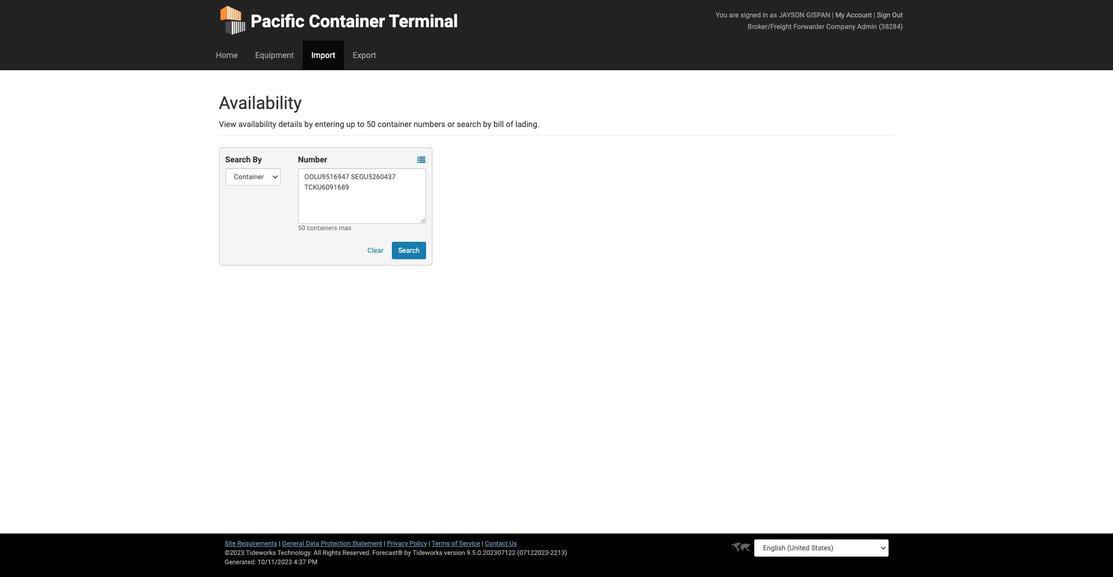 Task type: locate. For each thing, give the bounding box(es) containing it.
50 left "containers"
[[298, 224, 305, 232]]

by down privacy policy link
[[405, 549, 411, 557]]

max
[[339, 224, 352, 232]]

policy
[[410, 540, 427, 548]]

search left by
[[225, 155, 251, 164]]

site requirements link
[[225, 540, 277, 548]]

of right bill
[[506, 119, 514, 129]]

by
[[305, 119, 313, 129], [483, 119, 492, 129], [405, 549, 411, 557]]

| left my
[[832, 11, 834, 19]]

4:37
[[294, 559, 306, 566]]

to
[[358, 119, 365, 129]]

0 vertical spatial search
[[225, 155, 251, 164]]

1 vertical spatial of
[[452, 540, 458, 548]]

0 horizontal spatial by
[[305, 119, 313, 129]]

search for search
[[398, 247, 420, 255]]

1 vertical spatial 50
[[298, 224, 305, 232]]

| up tideworks
[[429, 540, 430, 548]]

0 vertical spatial of
[[506, 119, 514, 129]]

0 horizontal spatial search
[[225, 155, 251, 164]]

rights
[[323, 549, 341, 557]]

site
[[225, 540, 236, 548]]

privacy policy link
[[387, 540, 427, 548]]

of up version
[[452, 540, 458, 548]]

of
[[506, 119, 514, 129], [452, 540, 458, 548]]

generated:
[[225, 559, 256, 566]]

forecast®
[[373, 549, 403, 557]]

you
[[716, 11, 728, 19]]

1 vertical spatial search
[[398, 247, 420, 255]]

sign out link
[[877, 11, 903, 19]]

clear button
[[361, 242, 390, 259]]

export button
[[344, 41, 385, 70]]

account
[[847, 11, 872, 19]]

0 horizontal spatial 50
[[298, 224, 305, 232]]

search inside button
[[398, 247, 420, 255]]

search
[[457, 119, 481, 129]]

gispan
[[807, 11, 831, 19]]

9.5.0.202307122
[[467, 549, 516, 557]]

entering
[[315, 119, 344, 129]]

service
[[459, 540, 480, 548]]

| up 9.5.0.202307122
[[482, 540, 484, 548]]

terminal
[[389, 11, 458, 31]]

0 vertical spatial 50
[[367, 119, 376, 129]]

| up forecast®
[[384, 540, 386, 548]]

in
[[763, 11, 769, 19]]

2 horizontal spatial by
[[483, 119, 492, 129]]

search right clear
[[398, 247, 420, 255]]

0 horizontal spatial of
[[452, 540, 458, 548]]

pacific container terminal
[[251, 11, 458, 31]]

search button
[[392, 242, 426, 259]]

by left bill
[[483, 119, 492, 129]]

tideworks
[[413, 549, 443, 557]]

or
[[448, 119, 455, 129]]

1 horizontal spatial of
[[506, 119, 514, 129]]

50 right to
[[367, 119, 376, 129]]

home
[[216, 50, 238, 60]]

50
[[367, 119, 376, 129], [298, 224, 305, 232]]

my
[[836, 11, 845, 19]]

|
[[832, 11, 834, 19], [874, 11, 876, 19], [279, 540, 281, 548], [384, 540, 386, 548], [429, 540, 430, 548], [482, 540, 484, 548]]

by inside site requirements | general data protection statement | privacy policy | terms of service | contact us ©2023 tideworks technology. all rights reserved. forecast® by tideworks version 9.5.0.202307122 (07122023-2213) generated: 10/11/2023 4:37 pm
[[405, 549, 411, 557]]

terms
[[432, 540, 450, 548]]

search
[[225, 155, 251, 164], [398, 247, 420, 255]]

1 horizontal spatial 50
[[367, 119, 376, 129]]

statement
[[352, 540, 382, 548]]

availability
[[219, 93, 302, 113]]

pacific container terminal link
[[219, 0, 458, 41]]

1 horizontal spatial search
[[398, 247, 420, 255]]

1 horizontal spatial by
[[405, 549, 411, 557]]

terms of service link
[[432, 540, 480, 548]]

bill
[[494, 119, 504, 129]]

container
[[309, 11, 385, 31]]

show list image
[[418, 156, 426, 164]]

10/11/2023
[[258, 559, 292, 566]]

requirements
[[237, 540, 277, 548]]

pacific
[[251, 11, 305, 31]]

all
[[314, 549, 321, 557]]

by right details
[[305, 119, 313, 129]]



Task type: vqa. For each thing, say whether or not it's contained in the screenshot.
the or
yes



Task type: describe. For each thing, give the bounding box(es) containing it.
data
[[306, 540, 319, 548]]

| left sign
[[874, 11, 876, 19]]

lading.
[[516, 119, 540, 129]]

contact
[[485, 540, 508, 548]]

import button
[[303, 41, 344, 70]]

my account link
[[836, 11, 872, 19]]

broker/freight
[[748, 23, 792, 31]]

©2023 tideworks
[[225, 549, 276, 557]]

up
[[346, 119, 356, 129]]

numbers
[[414, 119, 446, 129]]

Number text field
[[298, 168, 426, 224]]

protection
[[321, 540, 351, 548]]

as
[[770, 11, 778, 19]]

equipment button
[[247, 41, 303, 70]]

view
[[219, 119, 237, 129]]

signed
[[741, 11, 761, 19]]

export
[[353, 50, 376, 60]]

search for search by
[[225, 155, 251, 164]]

are
[[729, 11, 739, 19]]

2213)
[[551, 549, 568, 557]]

home button
[[207, 41, 247, 70]]

by
[[253, 155, 262, 164]]

availability
[[239, 119, 277, 129]]

container
[[378, 119, 412, 129]]

50 containers max
[[298, 224, 352, 232]]

(38284)
[[879, 23, 903, 31]]

out
[[893, 11, 903, 19]]

details
[[279, 119, 303, 129]]

number
[[298, 155, 327, 164]]

jayson
[[779, 11, 805, 19]]

admin
[[858, 23, 878, 31]]

equipment
[[255, 50, 294, 60]]

general data protection statement link
[[282, 540, 382, 548]]

general
[[282, 540, 304, 548]]

technology.
[[278, 549, 312, 557]]

(07122023-
[[517, 549, 551, 557]]

version
[[444, 549, 465, 557]]

of inside site requirements | general data protection statement | privacy policy | terms of service | contact us ©2023 tideworks technology. all rights reserved. forecast® by tideworks version 9.5.0.202307122 (07122023-2213) generated: 10/11/2023 4:37 pm
[[452, 540, 458, 548]]

pm
[[308, 559, 318, 566]]

view availability details by entering up to 50 container numbers or search by bill of lading.
[[219, 119, 540, 129]]

| left the general
[[279, 540, 281, 548]]

contact us link
[[485, 540, 517, 548]]

site requirements | general data protection statement | privacy policy | terms of service | contact us ©2023 tideworks technology. all rights reserved. forecast® by tideworks version 9.5.0.202307122 (07122023-2213) generated: 10/11/2023 4:37 pm
[[225, 540, 568, 566]]

search by
[[225, 155, 262, 164]]

you are signed in as jayson gispan | my account | sign out broker/freight forwarder company admin (38284)
[[716, 11, 903, 31]]

forwarder
[[794, 23, 825, 31]]

sign
[[877, 11, 891, 19]]

company
[[827, 23, 856, 31]]

containers
[[307, 224, 338, 232]]

reserved.
[[343, 549, 371, 557]]

clear
[[368, 247, 384, 255]]

privacy
[[387, 540, 408, 548]]

import
[[311, 50, 336, 60]]

us
[[510, 540, 517, 548]]



